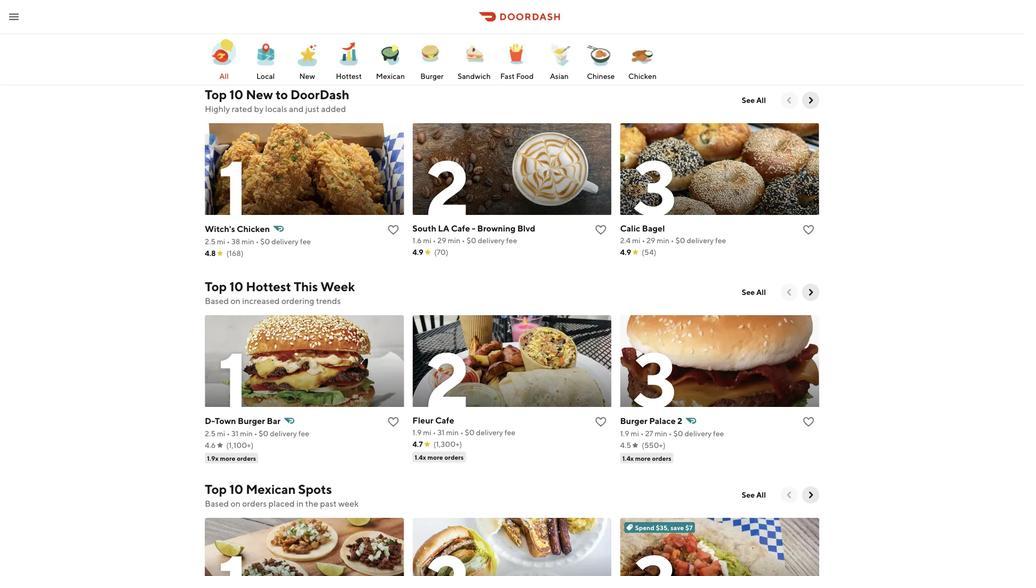 Task type: vqa. For each thing, say whether or not it's contained in the screenshot.
The D-Town Burger Bar
yes



Task type: describe. For each thing, give the bounding box(es) containing it.
calic bagel 2.4 mi • 29 min • $​0 delivery fee
[[621, 223, 727, 245]]

top for top 10 mexican spots
[[205, 482, 227, 497]]

top 10 mexican spots based on orders placed in the past week
[[205, 482, 359, 509]]

ordering
[[282, 296, 314, 306]]

2.3 mi • 34 min • $​0 delivery fee
[[205, 34, 311, 43]]

1 vertical spatial chicken
[[237, 224, 270, 234]]

min inside fleur cafe 1.9 mi • 31 min • $​0 delivery fee
[[446, 428, 459, 437]]

highly
[[205, 104, 230, 114]]

4.9 for 3
[[621, 248, 632, 257]]

next button of carousel image
[[806, 490, 817, 501]]

(54)
[[642, 248, 657, 257]]

orders inside top 10 mexican spots based on orders placed in the past week
[[242, 499, 267, 509]]

1 horizontal spatial 1.9
[[621, 429, 630, 438]]

just
[[306, 104, 320, 114]]

past
[[320, 499, 337, 509]]

next button of carousel image for top 10 hottest this week
[[806, 287, 817, 298]]

see all for top 10 mexican spots
[[742, 491, 766, 500]]

in
[[297, 499, 304, 509]]

new inside the top 10 new to doordash highly rated by locals and just added
[[246, 87, 273, 102]]

0 horizontal spatial burger
[[238, 416, 265, 426]]

fast food
[[501, 72, 534, 81]]

more for 2
[[428, 454, 443, 461]]

see all for top 10 new to doordash
[[742, 96, 766, 105]]

south la cafe - browning blvd 1.6 mi • 29 min • $​0 delivery fee
[[413, 223, 536, 245]]

fee inside calic bagel 2.4 mi • 29 min • $​0 delivery fee
[[716, 236, 727, 245]]

calic
[[621, 223, 641, 234]]

661
[[415, 60, 425, 67]]

0 vertical spatial hottest
[[336, 72, 362, 81]]

min right the 38
[[242, 237, 254, 246]]

see all button for top 10 mexican spots
[[736, 487, 773, 504]]

(168)
[[227, 249, 244, 258]]

local
[[257, 72, 275, 81]]

all for top 10 hottest this week
[[757, 288, 766, 297]]

by
[[254, 104, 264, 114]]

10 for mexican
[[229, 482, 243, 497]]

1.9x
[[207, 455, 219, 462]]

locals
[[265, 104, 287, 114]]

all for top 10 new to doordash
[[757, 96, 766, 105]]

661 people ordered
[[415, 60, 473, 67]]

open menu image
[[7, 10, 20, 23]]

888
[[207, 60, 219, 67]]

(11,900+)
[[227, 46, 258, 55]]

4.8 up 585
[[621, 46, 632, 55]]

20
[[437, 34, 447, 43]]

see for top 10 mexican spots
[[742, 491, 755, 500]]

to
[[276, 87, 288, 102]]

1.4x more orders for 2
[[415, 454, 464, 461]]

added
[[321, 104, 346, 114]]

(13,900+)
[[434, 46, 467, 55]]

spend
[[635, 524, 655, 532]]

la
[[438, 223, 450, 234]]

cafe inside south la cafe - browning blvd 1.6 mi • 29 min • $​0 delivery fee
[[451, 223, 470, 234]]

previous button of carousel image
[[785, 287, 795, 298]]

mi inside calic bagel 2.4 mi • 29 min • $​0 delivery fee
[[633, 236, 641, 245]]

and
[[289, 104, 304, 114]]

d-
[[205, 416, 215, 426]]

1.9 inside fleur cafe 1.9 mi • 31 min • $​0 delivery fee
[[413, 428, 422, 437]]

chinese
[[587, 72, 615, 81]]

this
[[294, 279, 318, 294]]

click to add this store to your saved list image for 2
[[595, 224, 608, 236]]

witch's chicken
[[205, 224, 270, 234]]

4.5
[[621, 441, 632, 450]]

people for 585
[[636, 60, 657, 67]]

save
[[671, 524, 684, 532]]

1 for hottest
[[218, 334, 247, 425]]

see all button for top 10 hottest this week
[[736, 284, 773, 301]]

week
[[321, 279, 355, 294]]

based inside top 10 hottest this week based on increased ordering trends
[[205, 296, 229, 306]]

-
[[472, 223, 476, 234]]

10 for hottest
[[229, 279, 243, 294]]

min up (13,900+)
[[448, 34, 461, 43]]

fast
[[501, 72, 515, 81]]

blvd
[[518, 223, 536, 234]]

browning
[[478, 223, 516, 234]]

4.7
[[413, 440, 423, 449]]

(3,100+)
[[642, 46, 671, 55]]

$​0 inside south la cafe - browning blvd 1.6 mi • 29 min • $​0 delivery fee
[[467, 236, 477, 245]]

2 for week
[[426, 334, 469, 425]]

fee inside fleur cafe 1.9 mi • 31 min • $​0 delivery fee
[[505, 428, 516, 437]]

previous button of carousel image for top 10 new to doordash
[[785, 95, 795, 106]]

more for 1
[[220, 455, 236, 462]]

week
[[338, 499, 359, 509]]

increased
[[242, 296, 280, 306]]

delivery inside calic bagel 2.4 mi • 29 min • $​0 delivery fee
[[687, 236, 714, 245]]

delivery inside south la cafe - browning blvd 1.6 mi • 29 min • $​0 delivery fee
[[478, 236, 505, 245]]

$35,
[[656, 524, 670, 532]]

palace
[[650, 416, 676, 426]]

(550+)
[[642, 441, 666, 450]]

mi inside fleur cafe 1.9 mi • 31 min • $​0 delivery fee
[[423, 428, 432, 437]]

see all button for top 10 new to doordash
[[736, 92, 773, 109]]

2.4
[[621, 236, 631, 245]]

888 people ordered
[[207, 60, 267, 67]]

mi right 2.3
[[217, 34, 225, 43]]

(1,100+)
[[226, 441, 254, 450]]

3 for top 10 new to doordash
[[634, 142, 676, 232]]

previous button of carousel image for top 10 mexican spots
[[785, 490, 795, 501]]

top for top 10 hottest this week
[[205, 279, 227, 294]]

orders for 1
[[237, 455, 256, 462]]

1.2
[[413, 34, 422, 43]]

all for top 10 mexican spots
[[757, 491, 766, 500]]

bar
[[267, 416, 281, 426]]

spots
[[298, 482, 332, 497]]

1.9 mi • 27 min • $​0 delivery fee
[[621, 429, 724, 438]]

delivery inside fleur cafe 1.9 mi • 31 min • $​0 delivery fee
[[476, 428, 503, 437]]

fleur
[[413, 416, 434, 426]]

1.6
[[413, 236, 422, 245]]

sandwich
[[458, 72, 491, 81]]

see all for top 10 hottest this week
[[742, 288, 766, 297]]

585 people ordered
[[623, 60, 682, 67]]

south
[[413, 223, 437, 234]]

orders for 3
[[652, 455, 672, 462]]

see for top 10 hottest this week
[[742, 288, 755, 297]]

1 horizontal spatial mexican
[[376, 72, 405, 81]]



Task type: locate. For each thing, give the bounding box(es) containing it.
1.9 up 4.5 in the right bottom of the page
[[621, 429, 630, 438]]

38
[[232, 237, 240, 246]]

1 horizontal spatial more
[[428, 454, 443, 461]]

people down (11,900+) at the left
[[220, 60, 241, 67]]

1 vertical spatial top
[[205, 279, 227, 294]]

0 vertical spatial mexican
[[376, 72, 405, 81]]

0 vertical spatial next button of carousel image
[[806, 95, 817, 106]]

witch's
[[205, 224, 235, 234]]

2 previous button of carousel image from the top
[[785, 490, 795, 501]]

1 horizontal spatial chicken
[[629, 72, 657, 81]]

orders down the '(550+)'
[[652, 455, 672, 462]]

1 horizontal spatial 1.4x
[[623, 455, 634, 462]]

orders down (1,100+) at the bottom of page
[[237, 455, 256, 462]]

4.8 for (168)
[[205, 249, 216, 258]]

1 4.9 from the left
[[413, 248, 424, 257]]

0 horizontal spatial click to add this store to your saved list image
[[387, 416, 400, 429]]

2.5 down the d-
[[205, 429, 216, 438]]

1 29 from the left
[[438, 236, 447, 245]]

hottest
[[336, 72, 362, 81], [246, 279, 291, 294]]

1 vertical spatial hottest
[[246, 279, 291, 294]]

1.9 up 4.7
[[413, 428, 422, 437]]

trends
[[316, 296, 341, 306]]

1 horizontal spatial 29
[[647, 236, 656, 245]]

food
[[516, 72, 534, 81]]

mexican
[[376, 72, 405, 81], [246, 482, 296, 497]]

0 horizontal spatial ordered
[[243, 60, 267, 67]]

fleur cafe 1.9 mi • 31 min • $​0 delivery fee
[[413, 416, 516, 437]]

people for 661
[[427, 60, 448, 67]]

1 horizontal spatial hottest
[[336, 72, 362, 81]]

cafe inside fleur cafe 1.9 mi • 31 min • $​0 delivery fee
[[436, 416, 455, 426]]

0 vertical spatial 10
[[229, 87, 243, 102]]

mi inside south la cafe - browning blvd 1.6 mi • 29 min • $​0 delivery fee
[[423, 236, 432, 245]]

previous button of carousel image
[[785, 95, 795, 106], [785, 490, 795, 501]]

2 see all button from the top
[[736, 284, 773, 301]]

10 up rated
[[229, 87, 243, 102]]

rated
[[232, 104, 252, 114]]

click to add this store to your saved list image for 3
[[803, 416, 816, 429]]

2 vertical spatial see
[[742, 491, 755, 500]]

click to add this store to your saved list image
[[387, 224, 400, 236], [595, 416, 608, 429], [803, 416, 816, 429]]

1 3 from the top
[[634, 142, 676, 232]]

$7
[[686, 524, 693, 532]]

top 10 new to doordash highly rated by locals and just added
[[205, 87, 350, 114]]

orders left the placed
[[242, 499, 267, 509]]

4.6 for 1.2
[[413, 46, 424, 55]]

0 vertical spatial see
[[742, 96, 755, 105]]

$​0
[[260, 34, 270, 43], [467, 34, 477, 43], [467, 236, 477, 245], [676, 236, 686, 245], [261, 237, 270, 246], [465, 428, 475, 437], [259, 429, 269, 438], [674, 429, 684, 438]]

2 1 from the top
[[218, 334, 247, 425]]

top down the (168)
[[205, 279, 227, 294]]

34
[[231, 34, 240, 43]]

ordered
[[243, 60, 267, 67], [449, 60, 473, 67], [658, 60, 682, 67]]

1 for new
[[218, 142, 247, 232]]

ordered down the (3,100+)
[[658, 60, 682, 67]]

on inside top 10 mexican spots based on orders placed in the past week
[[231, 499, 241, 509]]

10 for new
[[229, 87, 243, 102]]

0 horizontal spatial click to add this store to your saved list image
[[387, 224, 400, 236]]

29 up (70)
[[438, 236, 447, 245]]

mi right 1.6 at the left of the page
[[423, 236, 432, 245]]

1 vertical spatial 4.6
[[205, 441, 216, 450]]

1 horizontal spatial new
[[300, 72, 315, 81]]

orders down (1,300+)
[[445, 454, 464, 461]]

ordered down (13,900+)
[[449, 60, 473, 67]]

orders for 2
[[445, 454, 464, 461]]

1.4x more orders down (1,300+)
[[415, 454, 464, 461]]

(1,300+)
[[434, 440, 462, 449]]

0 horizontal spatial 4.9
[[413, 248, 424, 257]]

2.5 for top 10 new to doordash
[[205, 237, 216, 246]]

4.8 left the (168)
[[205, 249, 216, 258]]

2.3
[[205, 34, 215, 43]]

1 based from the top
[[205, 296, 229, 306]]

cafe right fleur
[[436, 416, 455, 426]]

1 horizontal spatial burger
[[421, 72, 444, 81]]

the
[[305, 499, 318, 509]]

1 vertical spatial next button of carousel image
[[806, 287, 817, 298]]

based left the increased
[[205, 296, 229, 306]]

3 top from the top
[[205, 482, 227, 497]]

1.4x for 2
[[415, 454, 426, 461]]

4.8 for (11,900+)
[[205, 46, 216, 55]]

mi right 1.2
[[423, 34, 431, 43]]

on
[[231, 296, 241, 306], [231, 499, 241, 509]]

2 on from the top
[[231, 499, 241, 509]]

0 vertical spatial chicken
[[629, 72, 657, 81]]

4.6 down 1.2
[[413, 46, 424, 55]]

top inside the top 10 new to doordash highly rated by locals and just added
[[205, 87, 227, 102]]

0 horizontal spatial people
[[220, 60, 241, 67]]

next button of carousel image
[[806, 95, 817, 106], [806, 287, 817, 298]]

2 people from the left
[[427, 60, 448, 67]]

0 vertical spatial 4.6
[[413, 46, 424, 55]]

2 for doordash
[[426, 142, 469, 232]]

1 see from the top
[[742, 96, 755, 105]]

mi right the "2.4"
[[633, 236, 641, 245]]

top for top 10 new to doordash
[[205, 87, 227, 102]]

burger for burger palace 2
[[621, 416, 648, 426]]

29 up "(54)"
[[647, 236, 656, 245]]

3 for top 10 hottest this week
[[634, 334, 676, 425]]

4.8 down 2.3
[[205, 46, 216, 55]]

4.6 for 2.5
[[205, 441, 216, 450]]

3
[[634, 142, 676, 232], [634, 334, 676, 425]]

4.9 for 2
[[413, 248, 424, 257]]

ordered for 585 people ordered
[[658, 60, 682, 67]]

2 3 from the top
[[634, 334, 676, 425]]

orders
[[445, 454, 464, 461], [237, 455, 256, 462], [652, 455, 672, 462], [242, 499, 267, 509]]

2 horizontal spatial click to add this store to your saved list image
[[803, 224, 816, 236]]

10 inside top 10 mexican spots based on orders placed in the past week
[[229, 482, 243, 497]]

0 horizontal spatial chicken
[[237, 224, 270, 234]]

2
[[426, 142, 469, 232], [426, 334, 469, 425], [678, 416, 683, 426]]

mi down fleur
[[423, 428, 432, 437]]

4.9
[[413, 248, 424, 257], [621, 248, 632, 257]]

1 horizontal spatial 31
[[438, 428, 445, 437]]

1 people from the left
[[220, 60, 241, 67]]

next button of carousel image for top 10 new to doordash
[[806, 95, 817, 106]]

$​0 inside fleur cafe 1.9 mi • 31 min • $​0 delivery fee
[[465, 428, 475, 437]]

585
[[623, 60, 635, 67]]

29
[[438, 236, 447, 245], [647, 236, 656, 245]]

see for top 10 new to doordash
[[742, 96, 755, 105]]

mi down the witch's
[[217, 237, 225, 246]]

2 horizontal spatial people
[[636, 60, 657, 67]]

min down bagel
[[657, 236, 670, 245]]

29 inside calic bagel 2.4 mi • 29 min • $​0 delivery fee
[[647, 236, 656, 245]]

min
[[241, 34, 254, 43], [448, 34, 461, 43], [448, 236, 461, 245], [657, 236, 670, 245], [242, 237, 254, 246], [446, 428, 459, 437], [240, 429, 253, 438], [655, 429, 668, 438]]

0 horizontal spatial 1.9
[[413, 428, 422, 437]]

1 see all button from the top
[[736, 92, 773, 109]]

1.4x for 3
[[623, 455, 634, 462]]

2 4.9 from the left
[[621, 248, 632, 257]]

1.9x more orders
[[207, 455, 256, 462]]

d-town burger bar
[[205, 416, 281, 426]]

1 horizontal spatial ordered
[[449, 60, 473, 67]]

min down the 'd-town burger bar'
[[240, 429, 253, 438]]

1 next button of carousel image from the top
[[806, 95, 817, 106]]

delivery
[[271, 34, 298, 43], [478, 34, 505, 43], [478, 236, 505, 245], [687, 236, 714, 245], [272, 237, 299, 246], [476, 428, 503, 437], [270, 429, 297, 438], [685, 429, 712, 438]]

1.4x down 4.5 in the right bottom of the page
[[623, 455, 634, 462]]

3 people from the left
[[636, 60, 657, 67]]

1 1 from the top
[[218, 142, 247, 232]]

1 see all from the top
[[742, 96, 766, 105]]

2 next button of carousel image from the top
[[806, 287, 817, 298]]

burger for burger
[[421, 72, 444, 81]]

min right 27
[[655, 429, 668, 438]]

0 vertical spatial see all
[[742, 96, 766, 105]]

10
[[229, 87, 243, 102], [229, 279, 243, 294], [229, 482, 243, 497]]

all
[[219, 72, 229, 81], [757, 96, 766, 105], [757, 288, 766, 297], [757, 491, 766, 500]]

2 vertical spatial see all button
[[736, 487, 773, 504]]

see all button
[[736, 92, 773, 109], [736, 284, 773, 301], [736, 487, 773, 504]]

burger up 2.5 mi • 31 min • $​0 delivery fee
[[238, 416, 265, 426]]

ordered for 661 people ordered
[[449, 60, 473, 67]]

on left the increased
[[231, 296, 241, 306]]

0 horizontal spatial new
[[246, 87, 273, 102]]

1.4x
[[415, 454, 426, 461], [623, 455, 634, 462]]

0 vertical spatial 2.5
[[205, 237, 216, 246]]

$​0 inside calic bagel 2.4 mi • 29 min • $​0 delivery fee
[[676, 236, 686, 245]]

0 vertical spatial new
[[300, 72, 315, 81]]

1 ordered from the left
[[243, 60, 267, 67]]

1 horizontal spatial 1.4x more orders
[[623, 455, 672, 462]]

ordered for 888 people ordered
[[243, 60, 267, 67]]

0 horizontal spatial 4.6
[[205, 441, 216, 450]]

2 horizontal spatial click to add this store to your saved list image
[[803, 416, 816, 429]]

2.5
[[205, 237, 216, 246], [205, 429, 216, 438]]

min inside south la cafe - browning blvd 1.6 mi • 29 min • $​0 delivery fee
[[448, 236, 461, 245]]

1 vertical spatial on
[[231, 499, 241, 509]]

0 vertical spatial based
[[205, 296, 229, 306]]

1 10 from the top
[[229, 87, 243, 102]]

3 see all from the top
[[742, 491, 766, 500]]

1 vertical spatial 2.5
[[205, 429, 216, 438]]

2.5 mi • 31 min • $​0 delivery fee
[[205, 429, 309, 438]]

1
[[218, 142, 247, 232], [218, 334, 247, 425]]

more for 3
[[636, 455, 651, 462]]

3 see from the top
[[742, 491, 755, 500]]

•
[[226, 34, 230, 43], [255, 34, 259, 43], [433, 34, 436, 43], [463, 34, 466, 43], [433, 236, 436, 245], [462, 236, 465, 245], [642, 236, 645, 245], [671, 236, 674, 245], [227, 237, 230, 246], [256, 237, 259, 246], [433, 428, 436, 437], [461, 428, 464, 437], [227, 429, 230, 438], [254, 429, 257, 438], [641, 429, 644, 438], [669, 429, 672, 438]]

1.2 mi • 20 min • $​0 delivery fee
[[413, 34, 518, 43]]

ordered up local
[[243, 60, 267, 67]]

2 based from the top
[[205, 499, 229, 509]]

1 2.5 from the top
[[205, 237, 216, 246]]

see all
[[742, 96, 766, 105], [742, 288, 766, 297], [742, 491, 766, 500]]

town
[[215, 416, 236, 426]]

2 top from the top
[[205, 279, 227, 294]]

1 vertical spatial 10
[[229, 279, 243, 294]]

mi down town
[[217, 429, 225, 438]]

2 10 from the top
[[229, 279, 243, 294]]

on inside top 10 hottest this week based on increased ordering trends
[[231, 296, 241, 306]]

0 horizontal spatial mexican
[[246, 482, 296, 497]]

0 vertical spatial cafe
[[451, 223, 470, 234]]

0 horizontal spatial 1.4x
[[415, 454, 426, 461]]

1 vertical spatial 1
[[218, 334, 247, 425]]

burger palace 2
[[621, 416, 683, 426]]

1 vertical spatial see all
[[742, 288, 766, 297]]

min down 'la' at the top left of the page
[[448, 236, 461, 245]]

2 vertical spatial see all
[[742, 491, 766, 500]]

3 10 from the top
[[229, 482, 243, 497]]

1 vertical spatial see
[[742, 288, 755, 297]]

0 horizontal spatial 1.4x more orders
[[415, 454, 464, 461]]

1 horizontal spatial 4.9
[[621, 248, 632, 257]]

1 horizontal spatial click to add this store to your saved list image
[[595, 416, 608, 429]]

hottest up doordash
[[336, 72, 362, 81]]

2 vertical spatial top
[[205, 482, 227, 497]]

more
[[428, 454, 443, 461], [220, 455, 236, 462], [636, 455, 651, 462]]

more down (1,300+)
[[428, 454, 443, 461]]

31 inside fleur cafe 1.9 mi • 31 min • $​0 delivery fee
[[438, 428, 445, 437]]

0 horizontal spatial hottest
[[246, 279, 291, 294]]

based
[[205, 296, 229, 306], [205, 499, 229, 509]]

2 horizontal spatial burger
[[621, 416, 648, 426]]

2 horizontal spatial ordered
[[658, 60, 682, 67]]

1 vertical spatial previous button of carousel image
[[785, 490, 795, 501]]

new up doordash
[[300, 72, 315, 81]]

people down the (3,100+)
[[636, 60, 657, 67]]

min up (1,300+)
[[446, 428, 459, 437]]

top 10 hottest this week based on increased ordering trends
[[205, 279, 355, 306]]

0 vertical spatial on
[[231, 296, 241, 306]]

top inside top 10 mexican spots based on orders placed in the past week
[[205, 482, 227, 497]]

31
[[438, 428, 445, 437], [232, 429, 239, 438]]

top inside top 10 hottest this week based on increased ordering trends
[[205, 279, 227, 294]]

31 up (1,100+) at the bottom of page
[[232, 429, 239, 438]]

chicken down 585 people ordered
[[629, 72, 657, 81]]

0 vertical spatial 1
[[218, 142, 247, 232]]

cafe
[[451, 223, 470, 234], [436, 416, 455, 426]]

(70)
[[434, 248, 449, 257]]

click to add this store to your saved list image for 2
[[595, 416, 608, 429]]

1 vertical spatial see all button
[[736, 284, 773, 301]]

0 horizontal spatial 31
[[232, 429, 239, 438]]

people right the '661'
[[427, 60, 448, 67]]

chicken up 2.5 mi • 38 min • $​0 delivery fee
[[237, 224, 270, 234]]

asian
[[550, 72, 569, 81]]

click to add this store to your saved list image
[[595, 224, 608, 236], [803, 224, 816, 236], [387, 416, 400, 429]]

click to add this store to your saved list image for 3
[[803, 224, 816, 236]]

1 vertical spatial based
[[205, 499, 229, 509]]

0 vertical spatial previous button of carousel image
[[785, 95, 795, 106]]

0 vertical spatial 3
[[634, 142, 676, 232]]

people for 888
[[220, 60, 241, 67]]

1 vertical spatial cafe
[[436, 416, 455, 426]]

click to add this store to your saved list image for 1
[[387, 416, 400, 429]]

1 vertical spatial new
[[246, 87, 273, 102]]

min inside calic bagel 2.4 mi • 29 min • $​0 delivery fee
[[657, 236, 670, 245]]

4.9 down 1.6 at the left of the page
[[413, 248, 424, 257]]

4.6 up '1.9x'
[[205, 441, 216, 450]]

bagel
[[642, 223, 665, 234]]

mexican inside top 10 mexican spots based on orders placed in the past week
[[246, 482, 296, 497]]

1.9
[[413, 428, 422, 437], [621, 429, 630, 438]]

1 top from the top
[[205, 87, 227, 102]]

new up by
[[246, 87, 273, 102]]

1 on from the top
[[231, 296, 241, 306]]

1 horizontal spatial click to add this store to your saved list image
[[595, 224, 608, 236]]

hottest up the increased
[[246, 279, 291, 294]]

10 down 1.9x more orders
[[229, 482, 243, 497]]

placed
[[269, 499, 295, 509]]

mi left 27
[[631, 429, 639, 438]]

fee
[[300, 34, 311, 43], [507, 34, 518, 43], [507, 236, 517, 245], [716, 236, 727, 245], [300, 237, 311, 246], [505, 428, 516, 437], [299, 429, 309, 438], [714, 429, 724, 438]]

2.5 down the witch's
[[205, 237, 216, 246]]

27
[[646, 429, 654, 438]]

burger down 661 people ordered
[[421, 72, 444, 81]]

2 29 from the left
[[647, 236, 656, 245]]

on down 1.9x more orders
[[231, 499, 241, 509]]

10 up the increased
[[229, 279, 243, 294]]

based down '1.9x'
[[205, 499, 229, 509]]

min right 34
[[241, 34, 254, 43]]

29 inside south la cafe - browning blvd 1.6 mi • 29 min • $​0 delivery fee
[[438, 236, 447, 245]]

chicken
[[629, 72, 657, 81], [237, 224, 270, 234]]

cafe left the -
[[451, 223, 470, 234]]

0 vertical spatial see all button
[[736, 92, 773, 109]]

2 horizontal spatial more
[[636, 455, 651, 462]]

4.8
[[205, 46, 216, 55], [621, 46, 632, 55], [205, 249, 216, 258]]

top up highly
[[205, 87, 227, 102]]

0 horizontal spatial more
[[220, 455, 236, 462]]

2 2.5 from the top
[[205, 429, 216, 438]]

0 vertical spatial top
[[205, 87, 227, 102]]

1.4x more orders down the '(550+)'
[[623, 455, 672, 462]]

fee inside south la cafe - browning blvd 1.6 mi • 29 min • $​0 delivery fee
[[507, 236, 517, 245]]

1 vertical spatial 3
[[634, 334, 676, 425]]

2 vertical spatial 10
[[229, 482, 243, 497]]

burger up 27
[[621, 416, 648, 426]]

mi
[[217, 34, 225, 43], [423, 34, 431, 43], [423, 236, 432, 245], [633, 236, 641, 245], [217, 237, 225, 246], [423, 428, 432, 437], [217, 429, 225, 438], [631, 429, 639, 438]]

more down the '(550+)'
[[636, 455, 651, 462]]

4.9 down the "2.4"
[[621, 248, 632, 257]]

people
[[220, 60, 241, 67], [427, 60, 448, 67], [636, 60, 657, 67]]

1 previous button of carousel image from the top
[[785, 95, 795, 106]]

click to add this store to your saved list image for 1
[[387, 224, 400, 236]]

2 ordered from the left
[[449, 60, 473, 67]]

hottest inside top 10 hottest this week based on increased ordering trends
[[246, 279, 291, 294]]

10 inside top 10 hottest this week based on increased ordering trends
[[229, 279, 243, 294]]

based inside top 10 mexican spots based on orders placed in the past week
[[205, 499, 229, 509]]

1 horizontal spatial 4.6
[[413, 46, 424, 55]]

10 inside the top 10 new to doordash highly rated by locals and just added
[[229, 87, 243, 102]]

top
[[205, 87, 227, 102], [205, 279, 227, 294], [205, 482, 227, 497]]

1.4x down 4.7
[[415, 454, 426, 461]]

3 ordered from the left
[[658, 60, 682, 67]]

3 see all button from the top
[[736, 487, 773, 504]]

doordash
[[291, 87, 350, 102]]

31 up (1,300+)
[[438, 428, 445, 437]]

1.4x more orders for 3
[[623, 455, 672, 462]]

more right '1.9x'
[[220, 455, 236, 462]]

2 see all from the top
[[742, 288, 766, 297]]

2.5 mi • 38 min • $​0 delivery fee
[[205, 237, 311, 246]]

spend $35, save $7
[[635, 524, 693, 532]]

2.5 for top 10 hottest this week
[[205, 429, 216, 438]]

2 see from the top
[[742, 288, 755, 297]]

1 vertical spatial mexican
[[246, 482, 296, 497]]

1 horizontal spatial people
[[427, 60, 448, 67]]

top down '1.9x'
[[205, 482, 227, 497]]

0 horizontal spatial 29
[[438, 236, 447, 245]]

4.6
[[413, 46, 424, 55], [205, 441, 216, 450]]



